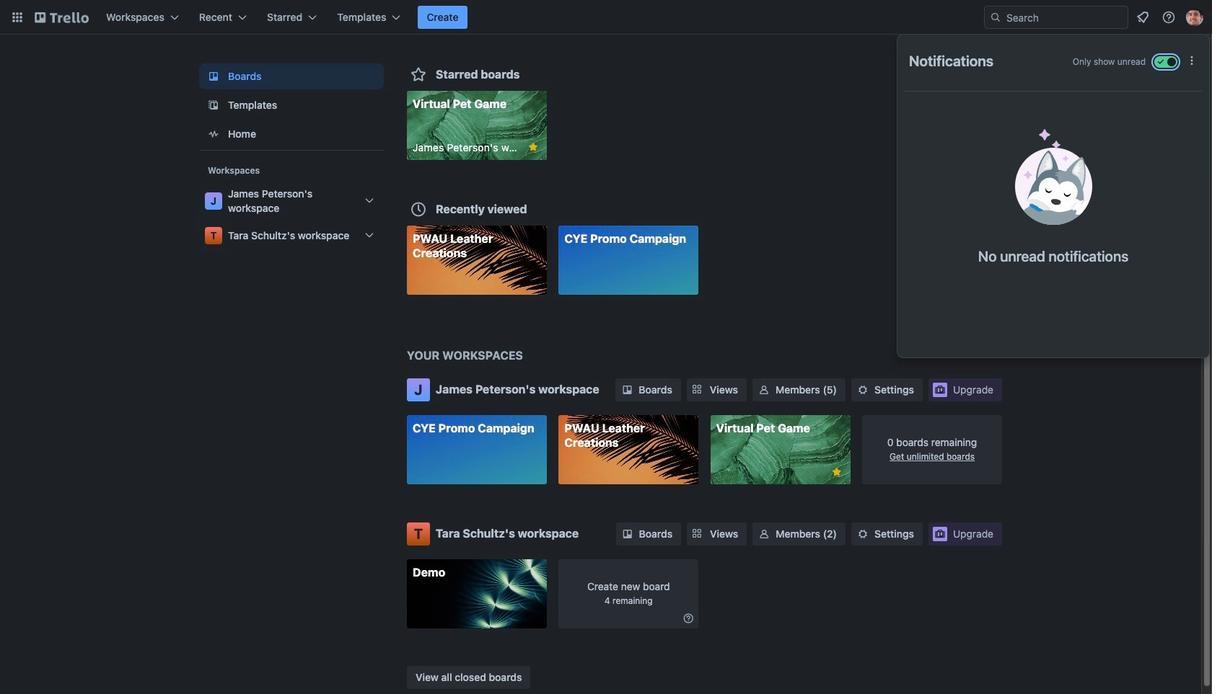 Task type: vqa. For each thing, say whether or not it's contained in the screenshot.
heavy
no



Task type: locate. For each thing, give the bounding box(es) containing it.
1 vertical spatial sm image
[[757, 527, 772, 542]]

james peterson (jamespeterson93) image
[[1186, 9, 1204, 26]]

search image
[[990, 12, 1002, 23]]

home image
[[205, 126, 222, 143]]

sm image
[[620, 383, 635, 398], [856, 383, 870, 398], [620, 527, 635, 542], [856, 527, 870, 542], [681, 612, 696, 626]]

Search field
[[984, 6, 1129, 29]]

1 horizontal spatial click to unstar this board. it will be removed from your starred list. image
[[830, 466, 843, 479]]

primary element
[[0, 0, 1212, 35]]

click to unstar this board. it will be removed from your starred list. image
[[527, 141, 540, 154], [830, 466, 843, 479]]

sm image
[[757, 383, 771, 398], [757, 527, 772, 542]]

board image
[[205, 68, 222, 85]]

0 horizontal spatial click to unstar this board. it will be removed from your starred list. image
[[527, 141, 540, 154]]

0 vertical spatial sm image
[[757, 383, 771, 398]]



Task type: describe. For each thing, give the bounding box(es) containing it.
template board image
[[205, 97, 222, 114]]

2 sm image from the top
[[757, 527, 772, 542]]

1 sm image from the top
[[757, 383, 771, 398]]

open information menu image
[[1162, 10, 1176, 25]]

0 vertical spatial click to unstar this board. it will be removed from your starred list. image
[[527, 141, 540, 154]]

0 notifications image
[[1134, 9, 1152, 26]]

taco image
[[1015, 129, 1092, 225]]

1 vertical spatial click to unstar this board. it will be removed from your starred list. image
[[830, 466, 843, 479]]

back to home image
[[35, 6, 89, 29]]



